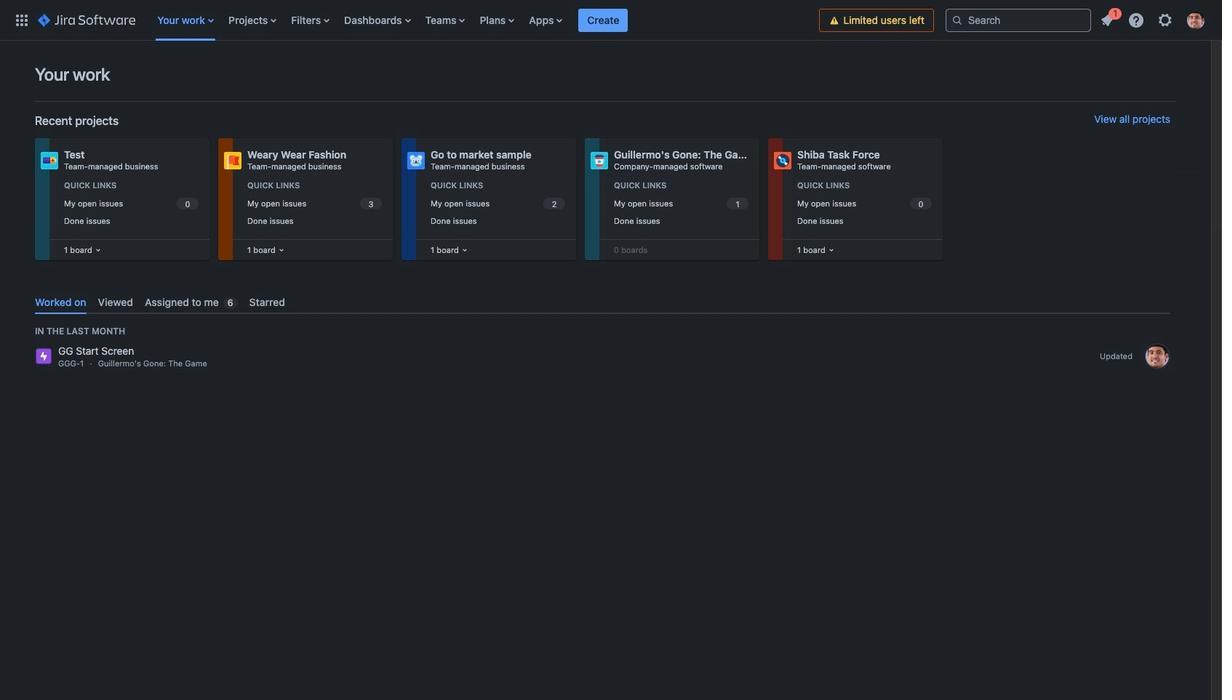 Task type: vqa. For each thing, say whether or not it's contained in the screenshot.
the "Next template" icon
no



Task type: locate. For each thing, give the bounding box(es) containing it.
board image
[[826, 245, 838, 256]]

banner
[[0, 0, 1223, 41]]

1 horizontal spatial board image
[[276, 245, 287, 256]]

0 horizontal spatial list
[[150, 0, 820, 40]]

tab list
[[29, 290, 1177, 315]]

None search field
[[946, 8, 1092, 32]]

0 horizontal spatial board image
[[92, 245, 104, 256]]

1 horizontal spatial list
[[1095, 5, 1214, 33]]

search image
[[952, 14, 964, 26]]

board image
[[92, 245, 104, 256], [276, 245, 287, 256], [459, 245, 471, 256]]

2 board image from the left
[[276, 245, 287, 256]]

jira software image
[[38, 11, 136, 29], [38, 11, 136, 29]]

primary element
[[9, 0, 820, 40]]

2 horizontal spatial board image
[[459, 245, 471, 256]]

list
[[150, 0, 820, 40], [1095, 5, 1214, 33]]

Search field
[[946, 8, 1092, 32]]

list item
[[579, 0, 628, 40], [1095, 5, 1122, 32]]

1 horizontal spatial list item
[[1095, 5, 1122, 32]]

your profile and settings image
[[1188, 11, 1205, 29]]



Task type: describe. For each thing, give the bounding box(es) containing it.
help image
[[1128, 11, 1146, 29]]

3 board image from the left
[[459, 245, 471, 256]]

appswitcher icon image
[[13, 11, 31, 29]]

notifications image
[[1099, 11, 1116, 29]]

1 board image from the left
[[92, 245, 104, 256]]

list item inside list
[[1095, 5, 1122, 32]]

0 horizontal spatial list item
[[579, 0, 628, 40]]

settings image
[[1157, 11, 1175, 29]]



